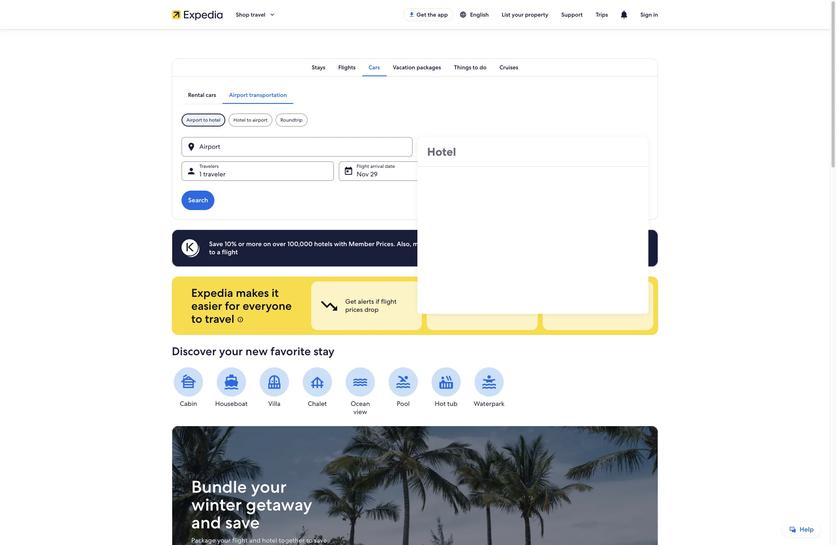 Task type: describe. For each thing, give the bounding box(es) containing it.
nov
[[357, 170, 369, 178]]

sign in button
[[635, 5, 665, 24]]

sign in
[[641, 11, 659, 18]]

vacation packages
[[393, 64, 442, 71]]

to down rental cars
[[204, 117, 208, 123]]

save right this
[[314, 536, 327, 545]]

you
[[508, 240, 519, 248]]

more inside bundle your winter getaway and save package your flight and hotel together to save more on a warm-weather escape this winter.
[[191, 544, 207, 545]]

property
[[526, 11, 549, 18]]

rental cars
[[188, 91, 216, 99]]

travel inside expedia makes it easier for everyone to travel
[[205, 312, 235, 326]]

cars link
[[362, 58, 387, 76]]

on inside bundle your winter getaway and save package your flight and hotel together to save more on a warm-weather escape this winter.
[[209, 544, 216, 545]]

to inside expedia makes it easier for everyone to travel
[[191, 312, 202, 326]]

nov 29 button
[[339, 161, 492, 181]]

trips
[[596, 11, 609, 18]]

communication center icon image
[[620, 10, 630, 19]]

one
[[577, 305, 590, 314]]

a inside bundle your winter getaway and save package your flight and hotel together to save more on a warm-weather escape this winter.
[[218, 544, 221, 545]]

expedia
[[191, 286, 233, 300]]

Hotel text field
[[418, 137, 649, 166]]

get for get the app
[[417, 11, 427, 18]]

cruises
[[500, 64, 519, 71]]

favorite
[[271, 344, 311, 359]]

roundtrip
[[281, 117, 303, 123]]

houseboat button
[[215, 368, 248, 408]]

drop
[[365, 305, 379, 314]]

add
[[521, 240, 532, 248]]

tub
[[448, 400, 458, 408]]

hotel inside save 10% or more on over 100,000 hotels with member prices. also, members save up to 30% when you add a hotel to a flight
[[539, 240, 554, 248]]

for
[[225, 299, 240, 313]]

or
[[238, 240, 245, 248]]

to right hotel
[[247, 117, 252, 123]]

a left 10%
[[217, 248, 221, 256]]

bundle for your
[[191, 476, 247, 498]]

packages
[[417, 64, 442, 71]]

travel sale activities deals image
[[172, 426, 659, 545]]

bundle for flight
[[461, 297, 482, 306]]

villa button
[[258, 368, 291, 408]]

bundle your winter getaway and save main content
[[0, 29, 831, 545]]

new
[[246, 344, 268, 359]]

member
[[349, 240, 375, 248]]

get for get alerts if flight prices drop
[[346, 297, 357, 306]]

with
[[334, 240, 347, 248]]

save inside bundle flight + hotel to save
[[461, 305, 474, 314]]

prices
[[346, 305, 363, 314]]

download the app button image
[[409, 11, 415, 18]]

stay
[[314, 344, 335, 359]]

ocean view button
[[344, 368, 377, 416]]

support
[[562, 11, 583, 18]]

30%
[[475, 240, 488, 248]]

tab list containing rental cars
[[182, 86, 294, 104]]

hotel to airport
[[234, 117, 268, 123]]

prices.
[[376, 240, 396, 248]]

trailing image
[[269, 11, 276, 18]]

airport
[[253, 117, 268, 123]]

shop
[[236, 11, 250, 18]]

1 out of 3 element
[[312, 282, 422, 330]]

1 traveler
[[200, 170, 226, 178]]

traveler
[[203, 170, 226, 178]]

houseboat
[[215, 400, 248, 408]]

when
[[490, 240, 507, 248]]

discover
[[172, 344, 217, 359]]

flights
[[339, 64, 356, 71]]

shop travel
[[236, 11, 266, 18]]

shop travel button
[[230, 5, 283, 24]]

english
[[471, 11, 489, 18]]

save up warm-
[[225, 512, 260, 534]]

list your property link
[[496, 7, 555, 22]]

weather
[[242, 544, 266, 545]]

cruises link
[[493, 58, 525, 76]]

hotels
[[315, 240, 333, 248]]

package
[[191, 536, 216, 545]]

to inside bundle your winter getaway and save package your flight and hotel together to save more on a warm-weather escape this winter.
[[307, 536, 313, 545]]

expedia logo image
[[172, 9, 223, 20]]

hotel inside bundle your winter getaway and save package your flight and hotel together to save more on a warm-weather escape this winter.
[[262, 536, 277, 545]]

rewards
[[604, 305, 627, 314]]

if
[[376, 297, 380, 306]]

airport transportation link
[[223, 86, 294, 104]]

waterpark
[[474, 400, 505, 408]]

1
[[200, 170, 202, 178]]

stays link
[[306, 58, 332, 76]]

vacation packages link
[[387, 58, 448, 76]]

this
[[290, 544, 301, 545]]

bundle flight + hotel to save
[[461, 297, 529, 314]]

cars
[[369, 64, 380, 71]]

airport for airport transportation
[[229, 91, 248, 99]]

travel inside dropdown button
[[251, 11, 266, 18]]

2 out of 3 element
[[427, 282, 538, 330]]

rental
[[188, 91, 205, 99]]

expedia makes it easier for everyone to travel
[[191, 286, 292, 326]]

search button
[[182, 191, 215, 210]]



Task type: vqa. For each thing, say whether or not it's contained in the screenshot.
the bottommost get
yes



Task type: locate. For each thing, give the bounding box(es) containing it.
list
[[502, 11, 511, 18]]

0 vertical spatial and
[[628, 297, 640, 306]]

airport down rental
[[187, 117, 202, 123]]

hotel left hotel
[[209, 117, 221, 123]]

app
[[438, 11, 448, 18]]

discover your new favorite stay
[[172, 344, 335, 359]]

a right add
[[534, 240, 537, 248]]

pool
[[397, 400, 410, 408]]

hotel
[[234, 117, 246, 123]]

rental cars link
[[182, 86, 223, 104]]

airport up hotel
[[229, 91, 248, 99]]

the
[[428, 11, 437, 18]]

and
[[628, 297, 640, 306], [191, 512, 221, 534], [249, 536, 261, 545]]

small image
[[460, 11, 467, 18]]

to left 10%
[[209, 248, 216, 256]]

airport for airport to hotel
[[187, 117, 202, 123]]

and inside earn airline miles and one key rewards
[[628, 297, 640, 306]]

more
[[246, 240, 262, 248], [191, 544, 207, 545]]

to
[[473, 64, 479, 71], [204, 117, 208, 123], [247, 117, 252, 123], [467, 240, 474, 248], [209, 248, 216, 256], [523, 297, 529, 306], [191, 312, 202, 326], [307, 536, 313, 545]]

getaway
[[246, 494, 313, 516]]

villa
[[269, 400, 281, 408]]

your inside list your property link
[[512, 11, 524, 18]]

ocean view
[[351, 400, 370, 416]]

your for list
[[512, 11, 524, 18]]

search
[[188, 196, 208, 204]]

travel left trailing image in the left top of the page
[[251, 11, 266, 18]]

get the app
[[417, 11, 448, 18]]

flight right if
[[381, 297, 397, 306]]

everyone
[[243, 299, 292, 313]]

1 horizontal spatial get
[[417, 11, 427, 18]]

save inside save 10% or more on over 100,000 hotels with member prices. also, members save up to 30% when you add a hotel to a flight
[[443, 240, 456, 248]]

0 horizontal spatial and
[[191, 512, 221, 534]]

1 horizontal spatial and
[[249, 536, 261, 545]]

vacation
[[393, 64, 416, 71]]

bundle inside bundle flight + hotel to save
[[461, 297, 482, 306]]

key
[[592, 305, 602, 314]]

0 vertical spatial airport
[[229, 91, 248, 99]]

winter.
[[302, 544, 322, 545]]

transportation
[[250, 91, 287, 99]]

chalet
[[308, 400, 327, 408]]

0 vertical spatial travel
[[251, 11, 266, 18]]

waterpark button
[[473, 368, 506, 408]]

1 traveler button
[[182, 161, 334, 181]]

warm-
[[223, 544, 242, 545]]

2 horizontal spatial and
[[628, 297, 640, 306]]

members
[[413, 240, 442, 248]]

and up 'package'
[[191, 512, 221, 534]]

hot tub
[[435, 400, 458, 408]]

airport transportation
[[229, 91, 287, 99]]

xsmall image
[[237, 316, 244, 323]]

sign
[[641, 11, 653, 18]]

tab list containing stays
[[172, 58, 659, 76]]

travel
[[251, 11, 266, 18], [205, 312, 235, 326]]

0 horizontal spatial get
[[346, 297, 357, 306]]

hotel
[[209, 117, 221, 123], [539, 240, 554, 248], [506, 297, 522, 306], [262, 536, 277, 545]]

3 out of 3 element
[[543, 282, 654, 330]]

escape
[[268, 544, 289, 545]]

hotel right add
[[539, 240, 554, 248]]

1 vertical spatial more
[[191, 544, 207, 545]]

earn
[[577, 297, 590, 306]]

save left + on the bottom of page
[[461, 305, 474, 314]]

things to do link
[[448, 58, 493, 76]]

more left warm-
[[191, 544, 207, 545]]

things to do
[[454, 64, 487, 71]]

on left over
[[264, 240, 271, 248]]

to right + on the bottom of page
[[523, 297, 529, 306]]

list your property
[[502, 11, 549, 18]]

chalet button
[[301, 368, 334, 408]]

your
[[512, 11, 524, 18], [219, 344, 243, 359], [251, 476, 287, 498], [217, 536, 231, 545]]

over
[[273, 240, 286, 248]]

+
[[501, 297, 505, 306]]

and right miles
[[628, 297, 640, 306]]

flight inside get alerts if flight prices drop
[[381, 297, 397, 306]]

get right download the app button image
[[417, 11, 427, 18]]

earn airline miles and one key rewards
[[577, 297, 640, 314]]

1 vertical spatial airport
[[187, 117, 202, 123]]

1 horizontal spatial travel
[[251, 11, 266, 18]]

get inside get alerts if flight prices drop
[[346, 297, 357, 306]]

to right this
[[307, 536, 313, 545]]

flight right 'package'
[[232, 536, 248, 545]]

airport
[[229, 91, 248, 99], [187, 117, 202, 123]]

hotel inside bundle flight + hotel to save
[[506, 297, 522, 306]]

view
[[354, 408, 367, 416]]

0 vertical spatial tab list
[[172, 58, 659, 76]]

trips link
[[590, 7, 615, 22]]

hotel right + on the bottom of page
[[506, 297, 522, 306]]

1 horizontal spatial more
[[246, 240, 262, 248]]

things
[[454, 64, 472, 71]]

on
[[264, 240, 271, 248], [209, 544, 216, 545]]

miles
[[611, 297, 627, 306]]

travel left 'xsmall' image
[[205, 312, 235, 326]]

on left warm-
[[209, 544, 216, 545]]

cabin
[[180, 400, 197, 408]]

in
[[654, 11, 659, 18]]

0 horizontal spatial bundle
[[191, 476, 247, 498]]

more inside save 10% or more on over 100,000 hotels with member prices. also, members save up to 30% when you add a hotel to a flight
[[246, 240, 262, 248]]

airport inside tab list
[[229, 91, 248, 99]]

cars
[[206, 91, 216, 99]]

1 vertical spatial travel
[[205, 312, 235, 326]]

your for discover
[[219, 344, 243, 359]]

together
[[279, 536, 305, 545]]

0 vertical spatial on
[[264, 240, 271, 248]]

1 horizontal spatial bundle
[[461, 297, 482, 306]]

bundle your winter getaway and save package your flight and hotel together to save more on a warm-weather escape this winter.
[[191, 476, 327, 545]]

nov 29
[[357, 170, 378, 178]]

1 horizontal spatial airport
[[229, 91, 248, 99]]

save 10% or more on over 100,000 hotels with member prices. also, members save up to 30% when you add a hotel to a flight
[[209, 240, 554, 256]]

flight inside bundle your winter getaway and save package your flight and hotel together to save more on a warm-weather escape this winter.
[[232, 536, 248, 545]]

flight inside bundle flight + hotel to save
[[484, 297, 499, 306]]

0 vertical spatial bundle
[[461, 297, 482, 306]]

1 vertical spatial tab list
[[182, 86, 294, 104]]

0 vertical spatial more
[[246, 240, 262, 248]]

0 horizontal spatial travel
[[205, 312, 235, 326]]

flight left or
[[222, 248, 238, 256]]

get
[[417, 11, 427, 18], [346, 297, 357, 306]]

up
[[458, 240, 466, 248]]

get alerts if flight prices drop
[[346, 297, 397, 314]]

also,
[[397, 240, 412, 248]]

tab list
[[172, 58, 659, 76], [182, 86, 294, 104]]

cabin button
[[172, 368, 205, 408]]

bundle inside bundle your winter getaway and save package your flight and hotel together to save more on a warm-weather escape this winter.
[[191, 476, 247, 498]]

save
[[443, 240, 456, 248], [461, 305, 474, 314], [225, 512, 260, 534], [314, 536, 327, 545]]

100,000
[[288, 240, 313, 248]]

hotel left together
[[262, 536, 277, 545]]

0 horizontal spatial airport
[[187, 117, 202, 123]]

1 horizontal spatial on
[[264, 240, 271, 248]]

to left do
[[473, 64, 479, 71]]

hot tub button
[[430, 368, 463, 408]]

stays
[[312, 64, 326, 71]]

a left warm-
[[218, 544, 221, 545]]

ocean
[[351, 400, 370, 408]]

to inside bundle flight + hotel to save
[[523, 297, 529, 306]]

do
[[480, 64, 487, 71]]

makes
[[236, 286, 269, 300]]

to right up
[[467, 240, 474, 248]]

pool button
[[387, 368, 420, 408]]

to down expedia
[[191, 312, 202, 326]]

save left up
[[443, 240, 456, 248]]

2 vertical spatial and
[[249, 536, 261, 545]]

save
[[209, 240, 223, 248]]

get left "alerts"
[[346, 297, 357, 306]]

airline
[[592, 297, 610, 306]]

alerts
[[358, 297, 374, 306]]

0 horizontal spatial more
[[191, 544, 207, 545]]

your for bundle
[[251, 476, 287, 498]]

more right or
[[246, 240, 262, 248]]

flights link
[[332, 58, 362, 76]]

1 vertical spatial and
[[191, 512, 221, 534]]

to inside tab list
[[473, 64, 479, 71]]

bundle
[[461, 297, 482, 306], [191, 476, 247, 498]]

flight left + on the bottom of page
[[484, 297, 499, 306]]

english button
[[454, 7, 496, 22]]

1 vertical spatial on
[[209, 544, 216, 545]]

1 vertical spatial bundle
[[191, 476, 247, 498]]

flight inside save 10% or more on over 100,000 hotels with member prices. also, members save up to 30% when you add a hotel to a flight
[[222, 248, 238, 256]]

0 horizontal spatial on
[[209, 544, 216, 545]]

1 vertical spatial get
[[346, 297, 357, 306]]

0 vertical spatial get
[[417, 11, 427, 18]]

on inside save 10% or more on over 100,000 hotels with member prices. also, members save up to 30% when you add a hotel to a flight
[[264, 240, 271, 248]]

and right warm-
[[249, 536, 261, 545]]



